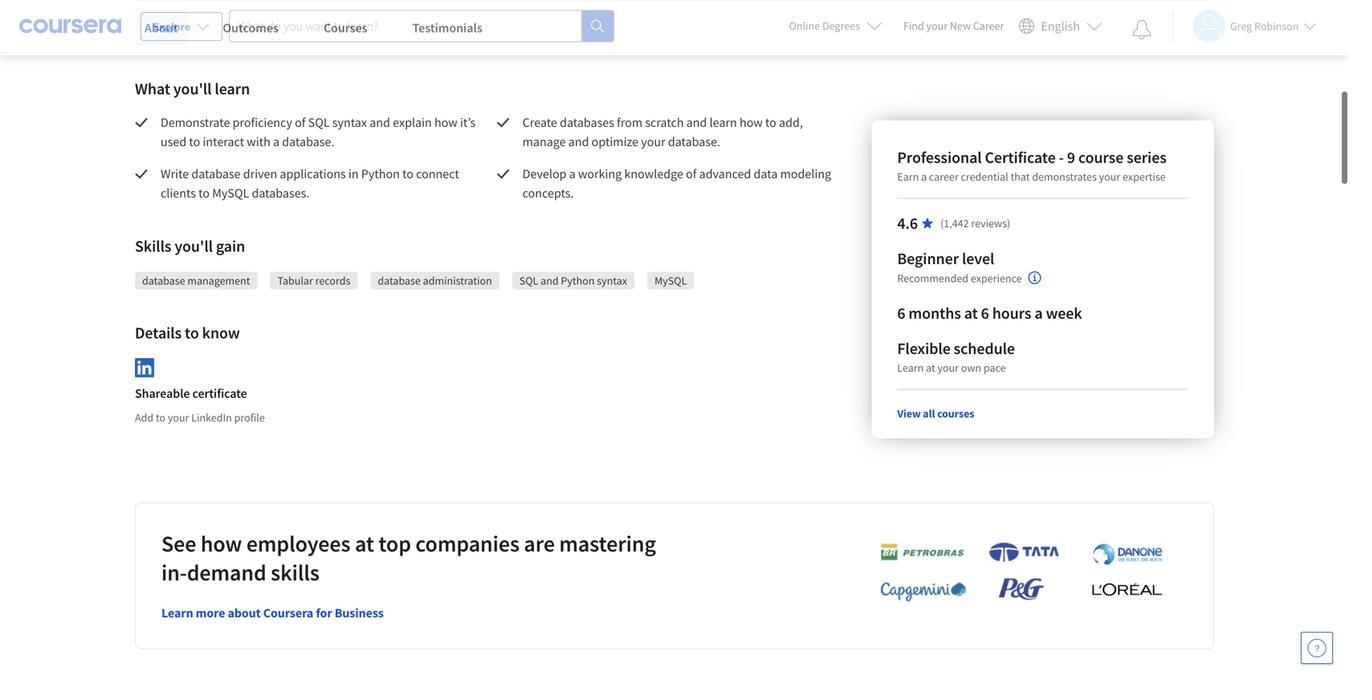 Task type: locate. For each thing, give the bounding box(es) containing it.
are
[[524, 530, 555, 558]]

hours
[[992, 303, 1031, 323]]

1 vertical spatial of
[[686, 166, 697, 182]]

1 horizontal spatial syntax
[[597, 273, 627, 288]]

1 horizontal spatial how
[[434, 114, 458, 130]]

learn left more
[[161, 605, 193, 621]]

database. inside create databases from scratch and learn how to add, manage and optimize your database.
[[668, 134, 720, 150]]

0 vertical spatial of
[[295, 114, 306, 130]]

see
[[161, 530, 196, 558]]

2 testimonials from the top
[[412, 52, 482, 68]]

syntax inside demonstrate proficiency of sql syntax and explain how it's used to interact with a database.
[[332, 114, 367, 130]]

certificate
[[985, 147, 1056, 167]]

add,
[[779, 114, 803, 130]]

2 courses link from the top
[[314, 42, 377, 77]]

0 vertical spatial testimonials link
[[403, 5, 492, 41]]

mastering
[[559, 530, 656, 558]]

at inside see how employees at top companies are mastering in-demand skills
[[355, 530, 374, 558]]

to right add
[[156, 411, 165, 425]]

you'll up the 'demonstrate'
[[173, 79, 212, 99]]

modeling
[[780, 166, 831, 182]]

1 database. from the left
[[282, 134, 334, 150]]

0 horizontal spatial learn
[[215, 79, 250, 99]]

of
[[295, 114, 306, 130], [686, 166, 697, 182]]

0 vertical spatial syntax
[[332, 114, 367, 130]]

1 horizontal spatial learn
[[710, 114, 737, 130]]

a inside demonstrate proficiency of sql syntax and explain how it's used to interact with a database.
[[273, 134, 279, 150]]

2 vertical spatial at
[[355, 530, 374, 558]]

2 6 from the left
[[981, 303, 989, 323]]

2 horizontal spatial how
[[740, 114, 763, 130]]

sql right administration
[[519, 273, 538, 288]]

meta image
[[135, 0, 157, 12]]

to right clients
[[198, 185, 210, 201]]

2 outcomes from the top
[[223, 52, 279, 68]]

develop a working knowledge of advanced data modeling concepts.
[[522, 166, 834, 201]]

a right earn
[[921, 169, 927, 184]]

career
[[973, 18, 1004, 33]]

a inside professional certificate - 9 course series earn a career credential that demonstrates your expertise
[[921, 169, 927, 184]]

to left add,
[[765, 114, 776, 130]]

to
[[765, 114, 776, 130], [189, 134, 200, 150], [402, 166, 413, 182], [198, 185, 210, 201], [185, 323, 199, 343], [156, 411, 165, 425]]

2 about link from the top
[[135, 42, 187, 77]]

1 horizontal spatial of
[[686, 166, 697, 182]]

1 vertical spatial python
[[561, 273, 595, 288]]

database. inside demonstrate proficiency of sql syntax and explain how it's used to interact with a database.
[[282, 134, 334, 150]]

about up what
[[145, 52, 178, 68]]

learn up the advanced
[[710, 114, 737, 130]]

2 horizontal spatial database
[[378, 273, 421, 288]]

0 horizontal spatial syntax
[[332, 114, 367, 130]]

of left the advanced
[[686, 166, 697, 182]]

at right months
[[964, 303, 978, 323]]

to left know
[[185, 323, 199, 343]]

0 vertical spatial outcomes link
[[213, 5, 288, 41]]

knowledge
[[624, 166, 683, 182]]

information about difficulty level pre-requisites. image
[[1028, 271, 1041, 284]]

1 vertical spatial sql
[[519, 273, 538, 288]]

connect
[[416, 166, 459, 182]]

learn up proficiency
[[215, 79, 250, 99]]

1 horizontal spatial 6
[[981, 303, 989, 323]]

testimonials
[[412, 15, 482, 31], [412, 52, 482, 68]]

testimonials for testimonials link for first courses link from the bottom
[[412, 52, 482, 68]]

2 outcomes link from the top
[[213, 42, 288, 77]]

2 about from the top
[[145, 52, 178, 68]]

database for database administration
[[378, 273, 421, 288]]

about link for outcomes link for first courses link from the top of the page
[[135, 5, 187, 41]]

1 testimonials from the top
[[412, 15, 482, 31]]

1 about from the top
[[145, 15, 178, 31]]

1 vertical spatial at
[[926, 361, 935, 375]]

concepts.
[[522, 185, 574, 201]]

-
[[1059, 147, 1064, 167]]

at for flexible schedule learn at your own pace
[[926, 361, 935, 375]]

0 vertical spatial testimonials
[[412, 15, 482, 31]]

database. down scratch
[[668, 134, 720, 150]]

write database driven applications in python to connect clients to mysql databases.
[[161, 166, 462, 201]]

driven
[[243, 166, 277, 182]]

1 testimonials link from the top
[[403, 5, 492, 41]]

interact
[[203, 134, 244, 150]]

2 database. from the left
[[668, 134, 720, 150]]

administration
[[423, 273, 492, 288]]

view all courses link
[[897, 406, 974, 421]]

1 outcomes link from the top
[[213, 5, 288, 41]]

management
[[187, 273, 250, 288]]

sql up applications
[[308, 114, 330, 130]]

0 horizontal spatial how
[[201, 530, 242, 558]]

at inside 'flexible schedule learn at your own pace'
[[926, 361, 935, 375]]

your down course
[[1099, 169, 1120, 184]]

data
[[754, 166, 778, 182]]

0 vertical spatial courses link
[[314, 5, 377, 41]]

1 vertical spatial testimonials
[[412, 52, 482, 68]]

find your new career link
[[895, 16, 1012, 36]]

1 vertical spatial about link
[[135, 42, 187, 77]]

0 horizontal spatial database
[[142, 273, 185, 288]]

learn inside 'flexible schedule learn at your own pace'
[[897, 361, 924, 375]]

at down flexible
[[926, 361, 935, 375]]

more
[[196, 605, 225, 621]]

scratch
[[645, 114, 684, 130]]

0 vertical spatial about
[[145, 15, 178, 31]]

testimonials link
[[403, 5, 492, 41], [403, 42, 492, 77]]

what you'll learn
[[135, 79, 250, 99]]

outcomes link
[[213, 5, 288, 41], [213, 42, 288, 77]]

outcomes for outcomes link for first courses link from the top of the page
[[223, 15, 279, 31]]

beginner level
[[897, 249, 994, 269]]

recommended
[[897, 271, 968, 285]]

learn down flexible
[[897, 361, 924, 375]]

1 vertical spatial learn
[[710, 114, 737, 130]]

python
[[361, 166, 400, 182], [561, 273, 595, 288]]

0 vertical spatial you'll
[[173, 79, 212, 99]]

0 vertical spatial mysql
[[212, 185, 249, 201]]

2 courses from the top
[[324, 52, 367, 68]]

1 vertical spatial about
[[145, 52, 178, 68]]

to inside demonstrate proficiency of sql syntax and explain how it's used to interact with a database.
[[189, 134, 200, 150]]

courses for first courses link from the bottom
[[324, 52, 367, 68]]

0 horizontal spatial sql
[[308, 114, 330, 130]]

your
[[926, 18, 948, 33], [641, 134, 665, 150], [1099, 169, 1120, 184], [937, 361, 959, 375], [168, 411, 189, 425]]

how up demand
[[201, 530, 242, 558]]

1 horizontal spatial database
[[191, 166, 241, 182]]

0 vertical spatial sql
[[308, 114, 330, 130]]

0 vertical spatial learn
[[897, 361, 924, 375]]

about for first courses link from the bottom
[[145, 52, 178, 68]]

find
[[903, 18, 924, 33]]

proficiency
[[233, 114, 292, 130]]

to inside create databases from scratch and learn how to add, manage and optimize your database.
[[765, 114, 776, 130]]

0 vertical spatial courses
[[324, 15, 367, 31]]

0 horizontal spatial database.
[[282, 134, 334, 150]]

6 left months
[[897, 303, 905, 323]]

of inside demonstrate proficiency of sql syntax and explain how it's used to interact with a database.
[[295, 114, 306, 130]]

a left working
[[569, 166, 576, 182]]

0 vertical spatial learn
[[215, 79, 250, 99]]

from
[[617, 114, 643, 130]]

0 horizontal spatial of
[[295, 114, 306, 130]]

advanced
[[699, 166, 751, 182]]

0 vertical spatial at
[[964, 303, 978, 323]]

6 left hours
[[981, 303, 989, 323]]

develop
[[522, 166, 567, 182]]

1 courses from the top
[[324, 15, 367, 31]]

database. up applications
[[282, 134, 334, 150]]

0 horizontal spatial mysql
[[212, 185, 249, 201]]

course
[[1078, 147, 1124, 167]]

1 horizontal spatial at
[[926, 361, 935, 375]]

of right proficiency
[[295, 114, 306, 130]]

1 vertical spatial testimonials link
[[403, 42, 492, 77]]

learn
[[215, 79, 250, 99], [710, 114, 737, 130]]

you'll for skills
[[175, 236, 213, 256]]

for
[[316, 605, 332, 621]]

database left administration
[[378, 273, 421, 288]]

a left week
[[1035, 303, 1043, 323]]

outcomes link for first courses link from the bottom
[[213, 42, 288, 77]]

0 vertical spatial about link
[[135, 5, 187, 41]]

a right the with
[[273, 134, 279, 150]]

months
[[908, 303, 961, 323]]

about for first courses link from the top of the page
[[145, 15, 178, 31]]

you'll up database management
[[175, 236, 213, 256]]

reviews)
[[971, 216, 1010, 230]]

at for see how employees at top companies are mastering in-demand skills
[[355, 530, 374, 558]]

demonstrate proficiency of sql syntax and explain how it's used to interact with a database.
[[161, 114, 478, 150]]

clients
[[161, 185, 196, 201]]

how
[[434, 114, 458, 130], [740, 114, 763, 130], [201, 530, 242, 558]]

to left connect
[[402, 166, 413, 182]]

profile
[[234, 411, 265, 425]]

1 vertical spatial courses
[[324, 52, 367, 68]]

your down scratch
[[641, 134, 665, 150]]

1 vertical spatial outcomes
[[223, 52, 279, 68]]

1 about link from the top
[[135, 5, 187, 41]]

demand
[[187, 559, 266, 587]]

to down the 'demonstrate'
[[189, 134, 200, 150]]

sql
[[308, 114, 330, 130], [519, 273, 538, 288]]

database down interact
[[191, 166, 241, 182]]

None search field
[[229, 10, 614, 42]]

how left add,
[[740, 114, 763, 130]]

1 vertical spatial you'll
[[175, 236, 213, 256]]

beginner
[[897, 249, 959, 269]]

0 horizontal spatial at
[[355, 530, 374, 558]]

that
[[1011, 169, 1030, 184]]

about down the meta icon
[[145, 15, 178, 31]]

1 vertical spatial courses link
[[314, 42, 377, 77]]

skills
[[135, 236, 171, 256]]

0 horizontal spatial 6
[[897, 303, 905, 323]]

companies
[[415, 530, 519, 558]]

records
[[315, 273, 350, 288]]

courses
[[324, 15, 367, 31], [324, 52, 367, 68]]

1 horizontal spatial python
[[561, 273, 595, 288]]

you'll for what
[[173, 79, 212, 99]]

2 testimonials link from the top
[[403, 42, 492, 77]]

database down skills
[[142, 273, 185, 288]]

1 outcomes from the top
[[223, 15, 279, 31]]

about link
[[135, 5, 187, 41], [135, 42, 187, 77]]

0 horizontal spatial learn
[[161, 605, 193, 621]]

credential
[[961, 169, 1008, 184]]

database management
[[142, 273, 250, 288]]

shareable
[[135, 386, 190, 402]]

your left own
[[937, 361, 959, 375]]

1 horizontal spatial learn
[[897, 361, 924, 375]]

at left top in the left of the page
[[355, 530, 374, 558]]

0 vertical spatial outcomes
[[223, 15, 279, 31]]

1 horizontal spatial mysql
[[655, 273, 687, 288]]

testimonials link for first courses link from the top of the page
[[403, 5, 492, 41]]

mysql
[[212, 185, 249, 201], [655, 273, 687, 288]]

about
[[145, 15, 178, 31], [145, 52, 178, 68]]

(1,442 reviews)
[[940, 216, 1010, 230]]

1 horizontal spatial database.
[[668, 134, 720, 150]]

0 vertical spatial python
[[361, 166, 400, 182]]

how left it's
[[434, 114, 458, 130]]

details to know
[[135, 323, 240, 343]]

1 vertical spatial outcomes link
[[213, 42, 288, 77]]

0 horizontal spatial python
[[361, 166, 400, 182]]



Task type: vqa. For each thing, say whether or not it's contained in the screenshot.
Tabular
yes



Task type: describe. For each thing, give the bounding box(es) containing it.
add
[[135, 411, 153, 425]]

create
[[522, 114, 557, 130]]

working
[[578, 166, 622, 182]]

testimonials for testimonials link corresponding to first courses link from the top of the page
[[412, 15, 482, 31]]

certificate
[[192, 386, 247, 402]]

learn inside create databases from scratch and learn how to add, manage and optimize your database.
[[710, 114, 737, 130]]

coursera image
[[19, 13, 121, 39]]

gain
[[216, 236, 245, 256]]

6 months at 6 hours a week
[[897, 303, 1082, 323]]

1 horizontal spatial sql
[[519, 273, 538, 288]]

all
[[923, 406, 935, 421]]

a inside develop a working knowledge of advanced data modeling concepts.
[[569, 166, 576, 182]]

schedule
[[954, 338, 1015, 359]]

how inside create databases from scratch and learn how to add, manage and optimize your database.
[[740, 114, 763, 130]]

applications
[[280, 166, 346, 182]]

your inside 'flexible schedule learn at your own pace'
[[937, 361, 959, 375]]

professional
[[897, 147, 982, 167]]

sql inside demonstrate proficiency of sql syntax and explain how it's used to interact with a database.
[[308, 114, 330, 130]]

in-
[[161, 559, 187, 587]]

mysql inside write database driven applications in python to connect clients to mysql databases.
[[212, 185, 249, 201]]

skills
[[271, 559, 319, 587]]

create databases from scratch and learn how to add, manage and optimize your database.
[[522, 114, 805, 150]]

1 vertical spatial mysql
[[655, 273, 687, 288]]

how inside see how employees at top companies are mastering in-demand skills
[[201, 530, 242, 558]]

1 vertical spatial syntax
[[597, 273, 627, 288]]

view all courses
[[897, 406, 974, 421]]

4.6
[[897, 213, 918, 233]]

databases
[[560, 114, 614, 130]]

coursera enterprise logos image
[[856, 541, 1177, 611]]

write
[[161, 166, 189, 182]]

database administration
[[378, 273, 492, 288]]

about link for first courses link from the bottom's outcomes link
[[135, 42, 187, 77]]

new
[[950, 18, 971, 33]]

english
[[1041, 18, 1080, 34]]

1 vertical spatial learn
[[161, 605, 193, 621]]

experience
[[971, 271, 1022, 285]]

your down shareable certificate
[[168, 411, 189, 425]]

sql and python syntax
[[519, 273, 627, 288]]

add to your linkedin profile
[[135, 411, 265, 425]]

flexible schedule learn at your own pace
[[897, 338, 1015, 375]]

what
[[135, 79, 170, 99]]

week
[[1046, 303, 1082, 323]]

databases.
[[252, 185, 309, 201]]

explain
[[393, 114, 432, 130]]

outcomes link for first courses link from the top of the page
[[213, 5, 288, 41]]

2 horizontal spatial at
[[964, 303, 978, 323]]

courses
[[937, 406, 974, 421]]

courses for first courses link from the top of the page
[[324, 15, 367, 31]]

your inside create databases from scratch and learn how to add, manage and optimize your database.
[[641, 134, 665, 150]]

(1,442
[[940, 216, 969, 230]]

it's
[[460, 114, 476, 130]]

series
[[1127, 147, 1167, 167]]

used
[[161, 134, 186, 150]]

level
[[962, 249, 994, 269]]

9
[[1067, 147, 1075, 167]]

of inside develop a working knowledge of advanced data modeling concepts.
[[686, 166, 697, 182]]

find your new career
[[903, 18, 1004, 33]]

1 6 from the left
[[897, 303, 905, 323]]

testimonials link for first courses link from the bottom
[[403, 42, 492, 77]]

business
[[335, 605, 384, 621]]

view
[[897, 406, 921, 421]]

outcomes for first courses link from the bottom's outcomes link
[[223, 52, 279, 68]]

and inside demonstrate proficiency of sql syntax and explain how it's used to interact with a database.
[[370, 114, 390, 130]]

earn
[[897, 169, 919, 184]]

database for database management
[[142, 273, 185, 288]]

about
[[228, 605, 261, 621]]

with
[[247, 134, 270, 150]]

details
[[135, 323, 182, 343]]

own
[[961, 361, 981, 375]]

1 courses link from the top
[[314, 5, 377, 41]]

expertise
[[1123, 169, 1166, 184]]

learn more about coursera for business
[[161, 605, 384, 621]]

learn more about coursera for business link
[[161, 605, 384, 621]]

top
[[379, 530, 411, 558]]

professional certificate - 9 course series earn a career credential that demonstrates your expertise
[[897, 147, 1167, 184]]

recommended experience
[[897, 271, 1022, 285]]

skills you'll gain
[[135, 236, 245, 256]]

tabular
[[277, 273, 313, 288]]

see how employees at top companies are mastering in-demand skills
[[161, 530, 656, 587]]

employees
[[246, 530, 350, 558]]

flexible
[[897, 338, 951, 359]]

your inside professional certificate - 9 course series earn a career credential that demonstrates your expertise
[[1099, 169, 1120, 184]]

database inside write database driven applications in python to connect clients to mysql databases.
[[191, 166, 241, 182]]

in
[[348, 166, 359, 182]]

tabular records
[[277, 273, 350, 288]]

how inside demonstrate proficiency of sql syntax and explain how it's used to interact with a database.
[[434, 114, 458, 130]]

demonstrates
[[1032, 169, 1097, 184]]

python inside write database driven applications in python to connect clients to mysql databases.
[[361, 166, 400, 182]]

demonstrate
[[161, 114, 230, 130]]

show notifications image
[[1132, 20, 1151, 39]]

help center image
[[1307, 638, 1327, 658]]

manage
[[522, 134, 566, 150]]

english button
[[1012, 0, 1109, 52]]

your right find
[[926, 18, 948, 33]]

shareable certificate
[[135, 386, 247, 402]]



